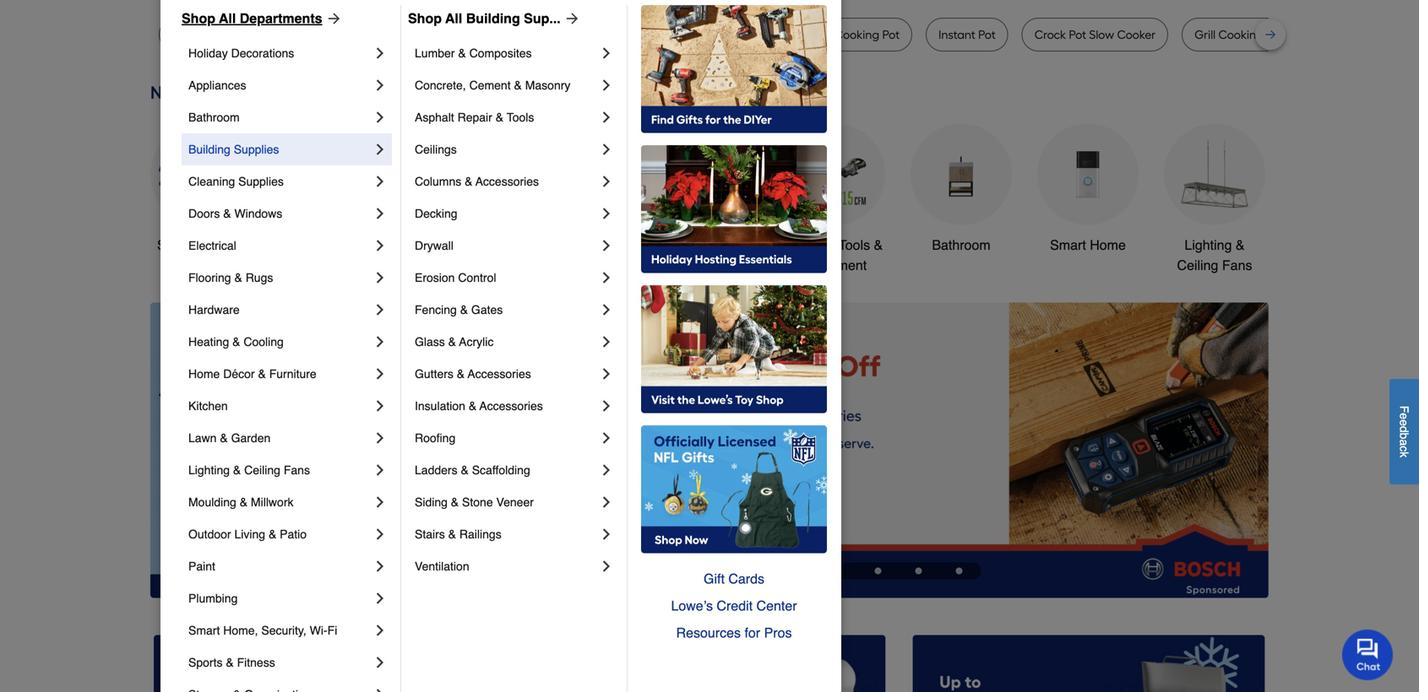 Task type: describe. For each thing, give the bounding box(es) containing it.
chevron right image for plumbing
[[372, 591, 389, 608]]

shop all departments
[[182, 11, 322, 26]]

1 horizontal spatial tools
[[507, 111, 534, 124]]

chevron right image for bathroom
[[372, 109, 389, 126]]

scroll to item #3 image
[[858, 568, 899, 575]]

erosion
[[415, 271, 455, 285]]

d
[[1398, 427, 1412, 433]]

rugs
[[246, 271, 273, 285]]

recommended searches for you heading
[[150, 0, 1269, 4]]

home décor & furniture link
[[188, 358, 372, 390]]

glass & acrylic
[[415, 335, 494, 349]]

shop all building sup...
[[408, 11, 561, 26]]

1 horizontal spatial fans
[[1223, 258, 1253, 273]]

chevron right image for concrete, cement & masonry
[[598, 77, 615, 94]]

lumber & composites link
[[415, 37, 598, 69]]

scroll to item #5 image
[[939, 568, 980, 575]]

furniture
[[269, 368, 317, 381]]

0 horizontal spatial tools
[[439, 237, 470, 253]]

flooring & rugs
[[188, 271, 273, 285]]

kitchen faucets
[[660, 237, 757, 253]]

chevron right image for gutters & accessories
[[598, 366, 615, 383]]

columns
[[415, 175, 462, 188]]

1 vertical spatial lighting & ceiling fans
[[188, 464, 310, 477]]

concrete, cement & masonry link
[[415, 69, 598, 101]]

0 vertical spatial lighting & ceiling fans link
[[1164, 124, 1266, 276]]

up to 30 percent off select grills and accessories. image
[[913, 636, 1266, 693]]

advertisement region
[[450, 303, 1269, 602]]

grill
[[1195, 27, 1216, 42]]

chevron right image for roofing
[[598, 430, 615, 447]]

tools link
[[404, 124, 505, 256]]

grate
[[1267, 27, 1298, 42]]

living
[[234, 528, 265, 542]]

decorations for holiday
[[231, 46, 294, 60]]

hardware link
[[188, 294, 372, 326]]

gutters & accessories
[[415, 368, 531, 381]]

0 vertical spatial ceiling
[[1178, 258, 1219, 273]]

decking
[[415, 207, 458, 221]]

chevron right image for decking
[[598, 205, 615, 222]]

c
[[1398, 446, 1412, 452]]

windows
[[234, 207, 282, 221]]

crock for crock pot slow cooker
[[1035, 27, 1066, 42]]

chevron right image for smart home, security, wi-fi
[[372, 623, 389, 640]]

resources for pros link
[[641, 620, 827, 647]]

pros
[[764, 626, 792, 641]]

up to 35 percent off select small appliances. image
[[534, 636, 886, 693]]

f
[[1398, 406, 1412, 413]]

rack
[[1365, 27, 1391, 42]]

electrical
[[188, 239, 236, 253]]

accessories for insulation & accessories
[[480, 400, 543, 413]]

arrow right image for shop all building sup...
[[561, 10, 581, 27]]

chevron right image for holiday decorations
[[372, 45, 389, 62]]

christmas decorations link
[[531, 124, 632, 276]]

chevron right image for flooring & rugs
[[372, 270, 389, 286]]

kitchen for kitchen
[[188, 400, 228, 413]]

gates
[[471, 303, 503, 317]]

holiday decorations
[[188, 46, 294, 60]]

chat invite button image
[[1343, 630, 1394, 681]]

appliances
[[188, 79, 246, 92]]

millwork
[[251, 496, 294, 510]]

erosion control
[[415, 271, 496, 285]]

siding
[[415, 496, 448, 510]]

chevron right image for kitchen
[[372, 398, 389, 415]]

stairs & railings
[[415, 528, 502, 542]]

2 pot from the left
[[883, 27, 900, 42]]

building inside building supplies link
[[188, 143, 231, 156]]

chevron right image for asphalt repair & tools
[[598, 109, 615, 126]]

b
[[1398, 433, 1412, 440]]

glass
[[415, 335, 445, 349]]

cleaning
[[188, 175, 235, 188]]

a
[[1398, 440, 1412, 446]]

2 slow from the left
[[1090, 27, 1115, 42]]

all for building
[[445, 11, 462, 26]]

0 horizontal spatial ceiling
[[244, 464, 281, 477]]

shop for shop all building sup...
[[408, 11, 442, 26]]

2 cooking from the left
[[1219, 27, 1264, 42]]

instant pot
[[939, 27, 996, 42]]

food warmer
[[667, 27, 741, 42]]

chevron right image for outdoor living & patio
[[372, 526, 389, 543]]

scroll to item #2 element
[[814, 566, 858, 577]]

chevron right image for moulding & millwork
[[372, 494, 389, 511]]

outdoor for outdoor living & patio
[[188, 528, 231, 542]]

pot for crock pot cooking pot
[[814, 27, 832, 42]]

ladders & scaffolding link
[[415, 455, 598, 487]]

chevron right image for electrical
[[372, 237, 389, 254]]

insulation
[[415, 400, 466, 413]]

control
[[458, 271, 496, 285]]

wi-
[[310, 624, 328, 638]]

f e e d b a c k
[[1398, 406, 1412, 458]]

sup...
[[524, 11, 561, 26]]

lowe's
[[671, 599, 713, 614]]

1 vertical spatial home
[[188, 368, 220, 381]]

heating
[[188, 335, 229, 349]]

sports
[[188, 657, 223, 670]]

kitchen link
[[188, 390, 372, 423]]

repair
[[458, 111, 493, 124]]

chevron right image for lawn & garden
[[372, 430, 389, 447]]

faucets
[[709, 237, 757, 253]]

smart for smart home
[[1050, 237, 1087, 253]]

chevron right image for ceilings
[[598, 141, 615, 158]]

triple slow cooker
[[368, 27, 467, 42]]

departments
[[240, 11, 322, 26]]

1 e from the top
[[1398, 413, 1412, 420]]

gift
[[704, 572, 725, 587]]

patio
[[280, 528, 307, 542]]

officially licensed n f l gifts. shop now. image
[[641, 426, 827, 554]]

outdoor living & patio
[[188, 528, 307, 542]]

insulation & accessories
[[415, 400, 543, 413]]

& inside outdoor tools & equipment
[[874, 237, 883, 253]]

appliances link
[[188, 69, 372, 101]]

masonry
[[525, 79, 571, 92]]

1 cooker from the left
[[428, 27, 467, 42]]

roofing
[[415, 432, 456, 445]]

visit the lowe's toy shop. image
[[641, 286, 827, 414]]

chevron right image for building supplies
[[372, 141, 389, 158]]

find gifts for the diyer. image
[[641, 5, 827, 134]]

ladders
[[415, 464, 458, 477]]

chevron right image for cleaning supplies
[[372, 173, 389, 190]]

lawn & garden
[[188, 432, 271, 445]]

moulding & millwork
[[188, 496, 294, 510]]

decking link
[[415, 198, 598, 230]]

outdoor tools & equipment link
[[784, 124, 886, 276]]

lumber & composites
[[415, 46, 532, 60]]

chevron right image for lighting & ceiling fans
[[372, 462, 389, 479]]

christmas decorations
[[545, 237, 617, 273]]

grill cooking grate & warming rack
[[1195, 27, 1391, 42]]

doors & windows link
[[188, 198, 372, 230]]

supplies for building supplies
[[234, 143, 279, 156]]

building inside shop all building sup... 'link'
[[466, 11, 520, 26]]

chevron right image for fencing & gates
[[598, 302, 615, 319]]

shop these last-minute gifts. $99 or less. quantities are limited and won't last. image
[[150, 303, 423, 599]]

christmas
[[551, 237, 612, 253]]

building supplies
[[188, 143, 279, 156]]

chevron right image for drywall
[[598, 237, 615, 254]]

siding & stone veneer
[[415, 496, 534, 510]]

triple
[[368, 27, 397, 42]]

gutters
[[415, 368, 454, 381]]

stone
[[462, 496, 493, 510]]

chevron right image for heating & cooling
[[372, 334, 389, 351]]

asphalt
[[415, 111, 454, 124]]

cards
[[729, 572, 765, 587]]

fitness
[[237, 657, 275, 670]]



Task type: vqa. For each thing, say whether or not it's contained in the screenshot.
Fitness
yes



Task type: locate. For each thing, give the bounding box(es) containing it.
kitchen
[[660, 237, 705, 253], [188, 400, 228, 413]]

smart inside "link"
[[1050, 237, 1087, 253]]

fencing
[[415, 303, 457, 317]]

home inside "link"
[[1090, 237, 1126, 253]]

cleaning supplies link
[[188, 166, 372, 198]]

ceilings link
[[415, 134, 598, 166]]

1 slow from the left
[[400, 27, 425, 42]]

all for departments
[[219, 11, 236, 26]]

1 horizontal spatial shop
[[408, 11, 442, 26]]

resources for pros
[[676, 626, 792, 641]]

get up to 2 free select tools or batteries when you buy 1 with select purchases. image
[[154, 636, 506, 693]]

bathroom link
[[188, 101, 372, 134], [911, 124, 1012, 256]]

1 horizontal spatial home
[[1090, 237, 1126, 253]]

ventilation
[[415, 560, 470, 574]]

0 horizontal spatial outdoor
[[188, 528, 231, 542]]

outdoor living & patio link
[[188, 519, 372, 551]]

chevron right image for insulation & accessories
[[598, 398, 615, 415]]

2 horizontal spatial all
[[445, 11, 462, 26]]

columns & accessories link
[[415, 166, 598, 198]]

k
[[1398, 452, 1412, 458]]

0 horizontal spatial kitchen
[[188, 400, 228, 413]]

shop all departments link
[[182, 8, 343, 29]]

accessories for columns & accessories
[[476, 175, 539, 188]]

food
[[667, 27, 694, 42]]

all up holiday decorations
[[219, 11, 236, 26]]

0 vertical spatial outdoor
[[787, 237, 835, 253]]

outdoor up equipment
[[787, 237, 835, 253]]

concrete, cement & masonry
[[415, 79, 571, 92]]

outdoor inside outdoor tools & equipment
[[787, 237, 835, 253]]

lumber
[[415, 46, 455, 60]]

2 crock from the left
[[1035, 27, 1066, 42]]

arrow right image for shop all departments
[[322, 10, 343, 27]]

arrow right image inside shop all building sup... 'link'
[[561, 10, 581, 27]]

smart for smart home, security, wi-fi
[[188, 624, 220, 638]]

supplies for cleaning supplies
[[238, 175, 284, 188]]

erosion control link
[[415, 262, 598, 294]]

1 horizontal spatial bathroom
[[932, 237, 991, 253]]

drywall link
[[415, 230, 598, 262]]

chevron right image
[[598, 109, 615, 126], [372, 141, 389, 158], [598, 141, 615, 158], [372, 237, 389, 254], [598, 237, 615, 254], [372, 270, 389, 286], [372, 302, 389, 319], [372, 334, 389, 351], [598, 334, 615, 351], [372, 398, 389, 415], [598, 398, 615, 415], [598, 430, 615, 447], [372, 494, 389, 511], [598, 494, 615, 511], [372, 526, 389, 543], [598, 559, 615, 575], [372, 591, 389, 608], [372, 655, 389, 672], [372, 687, 389, 693]]

1 vertical spatial fans
[[284, 464, 310, 477]]

chevron right image for ventilation
[[598, 559, 615, 575]]

resources
[[676, 626, 741, 641]]

holiday hosting essentials. image
[[641, 145, 827, 274]]

1 shop from the left
[[182, 11, 215, 26]]

1 horizontal spatial lighting
[[1185, 237, 1232, 253]]

cement
[[469, 79, 511, 92]]

hardware
[[188, 303, 240, 317]]

1 vertical spatial lighting
[[188, 464, 230, 477]]

credit
[[717, 599, 753, 614]]

0 horizontal spatial bathroom link
[[188, 101, 372, 134]]

0 horizontal spatial all
[[192, 237, 207, 253]]

all up lumber
[[445, 11, 462, 26]]

1 horizontal spatial ceiling
[[1178, 258, 1219, 273]]

0 horizontal spatial arrow right image
[[322, 10, 343, 27]]

cooker up lumber
[[428, 27, 467, 42]]

1 horizontal spatial arrow right image
[[561, 10, 581, 27]]

kitchen faucets link
[[657, 124, 759, 256]]

arrow right image up holiday decorations link
[[322, 10, 343, 27]]

0 vertical spatial lighting
[[1185, 237, 1232, 253]]

cleaning supplies
[[188, 175, 284, 188]]

1 horizontal spatial cooking
[[1219, 27, 1264, 42]]

0 vertical spatial fans
[[1223, 258, 1253, 273]]

paint
[[188, 560, 215, 574]]

pot for instant pot
[[979, 27, 996, 42]]

ventilation link
[[415, 551, 598, 583]]

lowe's credit center
[[671, 599, 797, 614]]

1 vertical spatial kitchen
[[188, 400, 228, 413]]

2 vertical spatial accessories
[[480, 400, 543, 413]]

1 horizontal spatial kitchen
[[660, 237, 705, 253]]

0 horizontal spatial crock
[[780, 27, 812, 42]]

0 vertical spatial lighting & ceiling fans
[[1178, 237, 1253, 273]]

1 horizontal spatial crock
[[1035, 27, 1066, 42]]

stairs & railings link
[[415, 519, 598, 551]]

1 horizontal spatial cooker
[[1118, 27, 1156, 42]]

0 horizontal spatial decorations
[[231, 46, 294, 60]]

tools up equipment
[[839, 237, 870, 253]]

all
[[219, 11, 236, 26], [445, 11, 462, 26], [192, 237, 207, 253]]

1 vertical spatial accessories
[[468, 368, 531, 381]]

shop all deals link
[[150, 124, 252, 256]]

tools up erosion control
[[439, 237, 470, 253]]

crock right the warmer
[[780, 27, 812, 42]]

0 horizontal spatial shop
[[182, 11, 215, 26]]

0 horizontal spatial lighting & ceiling fans link
[[188, 455, 372, 487]]

decorations down christmas
[[545, 258, 617, 273]]

2 arrow right image from the left
[[561, 10, 581, 27]]

tools up ceilings link at top left
[[507, 111, 534, 124]]

0 horizontal spatial lighting & ceiling fans
[[188, 464, 310, 477]]

1 horizontal spatial smart
[[1050, 237, 1087, 253]]

chevron right image
[[372, 45, 389, 62], [598, 45, 615, 62], [372, 77, 389, 94], [598, 77, 615, 94], [372, 109, 389, 126], [372, 173, 389, 190], [598, 173, 615, 190], [372, 205, 389, 222], [598, 205, 615, 222], [598, 270, 615, 286], [598, 302, 615, 319], [372, 366, 389, 383], [598, 366, 615, 383], [372, 430, 389, 447], [372, 462, 389, 479], [598, 462, 615, 479], [598, 526, 615, 543], [372, 559, 389, 575], [372, 623, 389, 640]]

1 arrow right image from the left
[[322, 10, 343, 27]]

crock right 'instant pot'
[[1035, 27, 1066, 42]]

asphalt repair & tools
[[415, 111, 534, 124]]

shop up holiday
[[182, 11, 215, 26]]

center
[[757, 599, 797, 614]]

instant
[[939, 27, 976, 42]]

chevron right image for stairs & railings
[[598, 526, 615, 543]]

scroll to item #4 image
[[899, 568, 939, 575]]

0 vertical spatial kitchen
[[660, 237, 705, 253]]

1 horizontal spatial slow
[[1090, 27, 1115, 42]]

0 horizontal spatial smart
[[188, 624, 220, 638]]

arrow right image
[[1238, 451, 1255, 468]]

smart home, security, wi-fi link
[[188, 615, 372, 647]]

chevron right image for erosion control
[[598, 270, 615, 286]]

warmer
[[697, 27, 741, 42]]

chevron right image for siding & stone veneer
[[598, 494, 615, 511]]

ceiling
[[1178, 258, 1219, 273], [244, 464, 281, 477]]

cooker left grill
[[1118, 27, 1156, 42]]

tools inside outdoor tools & equipment
[[839, 237, 870, 253]]

crock for crock pot cooking pot
[[780, 27, 812, 42]]

décor
[[223, 368, 255, 381]]

columns & accessories
[[415, 175, 539, 188]]

glass & acrylic link
[[415, 326, 598, 358]]

all right the shop on the left top of page
[[192, 237, 207, 253]]

1 vertical spatial bathroom
[[932, 237, 991, 253]]

2 horizontal spatial tools
[[839, 237, 870, 253]]

accessories
[[476, 175, 539, 188], [468, 368, 531, 381], [480, 400, 543, 413]]

lawn
[[188, 432, 217, 445]]

1 vertical spatial decorations
[[545, 258, 617, 273]]

0 horizontal spatial fans
[[284, 464, 310, 477]]

supplies up windows
[[238, 175, 284, 188]]

pot for crock pot slow cooker
[[1069, 27, 1087, 42]]

countertop
[[567, 27, 629, 42]]

1 horizontal spatial building
[[466, 11, 520, 26]]

supplies up the cleaning supplies on the left top of page
[[234, 143, 279, 156]]

new deals every day during 25 days of deals image
[[150, 79, 1269, 107]]

0 vertical spatial accessories
[[476, 175, 539, 188]]

0 vertical spatial supplies
[[234, 143, 279, 156]]

arrow right image inside shop all departments link
[[322, 10, 343, 27]]

1 pot from the left
[[814, 27, 832, 42]]

e up b
[[1398, 420, 1412, 427]]

shop all building sup... link
[[408, 8, 581, 29]]

0 horizontal spatial cooking
[[835, 27, 880, 42]]

1 horizontal spatial bathroom link
[[911, 124, 1012, 256]]

1 vertical spatial lighting & ceiling fans link
[[188, 455, 372, 487]]

chevron right image for doors & windows
[[372, 205, 389, 222]]

0 horizontal spatial home
[[188, 368, 220, 381]]

home décor & furniture
[[188, 368, 317, 381]]

shop inside shop all departments link
[[182, 11, 215, 26]]

arrow right image
[[322, 10, 343, 27], [561, 10, 581, 27]]

lawn & garden link
[[188, 423, 372, 455]]

chevron right image for sports & fitness
[[372, 655, 389, 672]]

decorations for christmas
[[545, 258, 617, 273]]

all inside 'link'
[[445, 11, 462, 26]]

0 horizontal spatial slow
[[400, 27, 425, 42]]

0 vertical spatial decorations
[[231, 46, 294, 60]]

stairs
[[415, 528, 445, 542]]

electrical link
[[188, 230, 372, 262]]

1 cooking from the left
[[835, 27, 880, 42]]

shop for shop all departments
[[182, 11, 215, 26]]

home
[[1090, 237, 1126, 253], [188, 368, 220, 381]]

0 vertical spatial bathroom
[[188, 111, 240, 124]]

1 vertical spatial supplies
[[238, 175, 284, 188]]

arrow left image
[[465, 451, 482, 468]]

warming
[[1312, 27, 1362, 42]]

kitchen left faucets
[[660, 237, 705, 253]]

arrow right image up microwave countertop
[[561, 10, 581, 27]]

railings
[[460, 528, 502, 542]]

microwave
[[505, 27, 564, 42]]

scaffolding
[[472, 464, 530, 477]]

security,
[[261, 624, 307, 638]]

outdoor down moulding
[[188, 528, 231, 542]]

1 horizontal spatial all
[[219, 11, 236, 26]]

drywall
[[415, 239, 454, 253]]

shop up "triple slow cooker"
[[408, 11, 442, 26]]

e up d
[[1398, 413, 1412, 420]]

shop
[[182, 11, 215, 26], [408, 11, 442, 26]]

chevron right image for ladders & scaffolding
[[598, 462, 615, 479]]

deals
[[211, 237, 245, 253]]

0 horizontal spatial building
[[188, 143, 231, 156]]

0 vertical spatial smart
[[1050, 237, 1087, 253]]

& inside 'link'
[[269, 528, 277, 542]]

3 pot from the left
[[979, 27, 996, 42]]

cooling
[[244, 335, 284, 349]]

chevron right image for columns & accessories
[[598, 173, 615, 190]]

outdoor tools & equipment
[[787, 237, 883, 273]]

gutters & accessories link
[[415, 358, 598, 390]]

1 vertical spatial smart
[[188, 624, 220, 638]]

holiday decorations link
[[188, 37, 372, 69]]

doors
[[188, 207, 220, 221]]

2 e from the top
[[1398, 420, 1412, 427]]

roofing link
[[415, 423, 598, 455]]

accessories for gutters & accessories
[[468, 368, 531, 381]]

asphalt repair & tools link
[[415, 101, 598, 134]]

chevron right image for hardware
[[372, 302, 389, 319]]

plumbing
[[188, 592, 238, 606]]

1 horizontal spatial lighting & ceiling fans link
[[1164, 124, 1266, 276]]

concrete,
[[415, 79, 466, 92]]

chevron right image for lumber & composites
[[598, 45, 615, 62]]

2 cooker from the left
[[1118, 27, 1156, 42]]

crock
[[780, 27, 812, 42], [1035, 27, 1066, 42]]

decorations down shop all departments link
[[231, 46, 294, 60]]

building up composites
[[466, 11, 520, 26]]

1 vertical spatial outdoor
[[188, 528, 231, 542]]

decorations
[[231, 46, 294, 60], [545, 258, 617, 273]]

cooker
[[428, 27, 467, 42], [1118, 27, 1156, 42]]

0 horizontal spatial cooker
[[428, 27, 467, 42]]

gift cards link
[[641, 566, 827, 593]]

1 crock from the left
[[780, 27, 812, 42]]

ceilings
[[415, 143, 457, 156]]

outdoor for outdoor tools & equipment
[[787, 237, 835, 253]]

holiday
[[188, 46, 228, 60]]

fencing & gates
[[415, 303, 503, 317]]

0 horizontal spatial lighting
[[188, 464, 230, 477]]

chevron right image for paint
[[372, 559, 389, 575]]

flooring
[[188, 271, 231, 285]]

0 vertical spatial building
[[466, 11, 520, 26]]

fencing & gates link
[[415, 294, 598, 326]]

home,
[[223, 624, 258, 638]]

1 vertical spatial ceiling
[[244, 464, 281, 477]]

1 horizontal spatial lighting & ceiling fans
[[1178, 237, 1253, 273]]

smart home
[[1050, 237, 1126, 253]]

2 shop from the left
[[408, 11, 442, 26]]

plumbing link
[[188, 583, 372, 615]]

all for deals
[[192, 237, 207, 253]]

1 vertical spatial building
[[188, 143, 231, 156]]

0 vertical spatial home
[[1090, 237, 1126, 253]]

accessories down "gutters & accessories" link
[[480, 400, 543, 413]]

lighting & ceiling fans link
[[1164, 124, 1266, 276], [188, 455, 372, 487]]

outdoor inside 'link'
[[188, 528, 231, 542]]

chevron right image for home décor & furniture
[[372, 366, 389, 383]]

building up cleaning
[[188, 143, 231, 156]]

chevron right image for appliances
[[372, 77, 389, 94]]

accessories up insulation & accessories link
[[468, 368, 531, 381]]

shop inside shop all building sup... 'link'
[[408, 11, 442, 26]]

accessories up decking link
[[476, 175, 539, 188]]

1 horizontal spatial outdoor
[[787, 237, 835, 253]]

kitchen for kitchen faucets
[[660, 237, 705, 253]]

slow
[[400, 27, 425, 42], [1090, 27, 1115, 42]]

0 horizontal spatial bathroom
[[188, 111, 240, 124]]

4 pot from the left
[[1069, 27, 1087, 42]]

chevron right image for glass & acrylic
[[598, 334, 615, 351]]

veneer
[[496, 496, 534, 510]]

kitchen up lawn
[[188, 400, 228, 413]]

1 horizontal spatial decorations
[[545, 258, 617, 273]]



